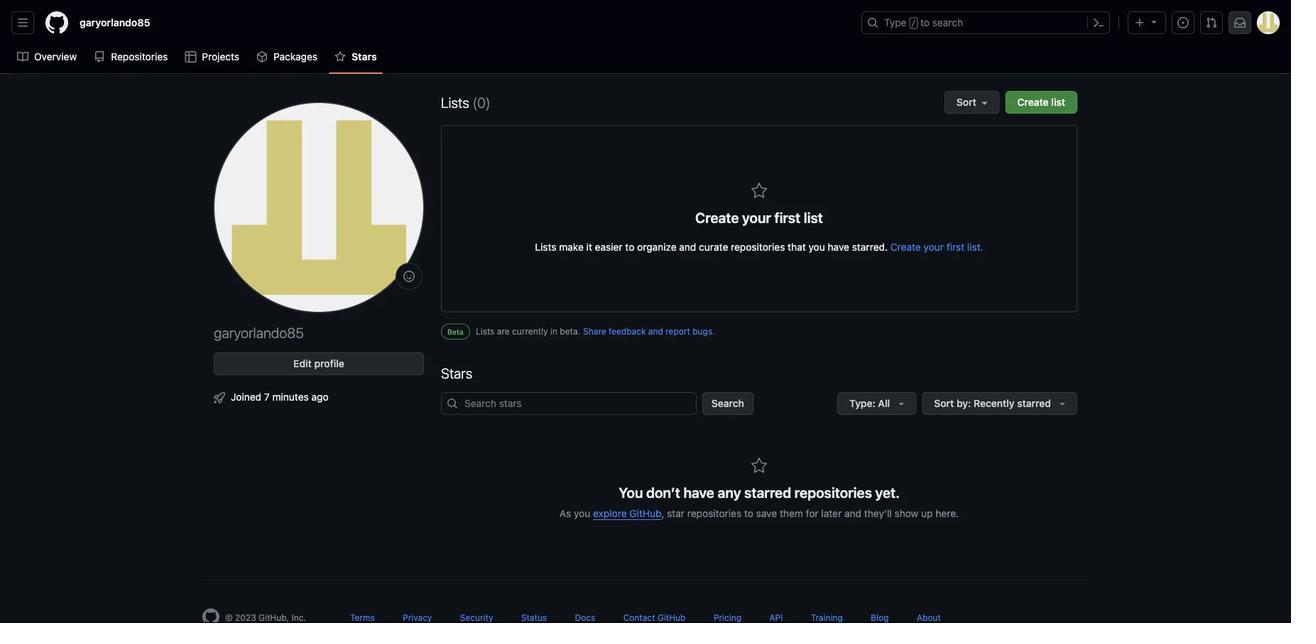 Task type: describe. For each thing, give the bounding box(es) containing it.
and inside you don't have any starred repositories yet. as you explore github ,                   star repositories to save them for later and they'll show up here.
[[845, 508, 862, 519]]

book image
[[17, 51, 28, 63]]

1 vertical spatial homepage image
[[202, 608, 220, 623]]

they'll
[[864, 508, 892, 519]]

sort by: recently starred
[[934, 397, 1051, 409]]

create list button
[[1006, 91, 1078, 114]]

triangle down image
[[896, 398, 907, 409]]

7
[[264, 391, 270, 402]]

list.
[[968, 241, 984, 253]]

2 horizontal spatial to
[[921, 17, 930, 28]]

sort by: recently starred button
[[922, 392, 1078, 415]]

to inside you don't have any starred repositories yet. as you explore github ,                   star repositories to save them for later and they'll show up here.
[[745, 508, 754, 519]]

1 horizontal spatial have
[[828, 241, 850, 253]]

minutes
[[272, 391, 309, 402]]

1 vertical spatial your
[[924, 241, 944, 253]]

create for create list
[[1018, 96, 1049, 108]]

training
[[811, 613, 843, 623]]

recently
[[974, 397, 1015, 409]]

search
[[933, 17, 963, 28]]

by:
[[957, 397, 971, 409]]

search
[[712, 397, 745, 409]]

rocket image
[[214, 392, 225, 404]]

repo image
[[94, 51, 105, 63]]

yet.
[[876, 484, 900, 501]]

projects
[[202, 51, 239, 63]]

search button
[[703, 392, 754, 415]]

0 horizontal spatial to
[[625, 241, 635, 253]]

lists make it easier to organize and curate repositories that you have starred. create your first list.
[[535, 241, 984, 253]]

create list
[[1018, 96, 1066, 108]]

edit profile button
[[214, 352, 424, 375]]

table image
[[185, 51, 196, 63]]

explore github link
[[593, 508, 662, 519]]

1 horizontal spatial create
[[891, 241, 921, 253]]

curate
[[699, 241, 728, 253]]

pricing link
[[714, 613, 742, 623]]

type: all
[[850, 397, 890, 409]]

make
[[559, 241, 584, 253]]

about
[[917, 613, 941, 623]]

in
[[551, 326, 558, 336]]

sort for sort
[[957, 96, 977, 108]]

create your first list
[[696, 209, 823, 226]]

currently
[[512, 326, 548, 336]]

github,
[[259, 613, 289, 623]]

contact github link
[[624, 613, 686, 623]]

star image
[[335, 51, 346, 63]]

share feedback and report bugs. link
[[583, 325, 715, 338]]

create your first list. button
[[891, 240, 984, 255]]

overview link
[[11, 46, 83, 67]]

ago
[[312, 391, 329, 402]]

(0)
[[473, 94, 491, 110]]

repositories link
[[88, 46, 174, 67]]

that
[[788, 241, 806, 253]]

smiley image
[[404, 271, 415, 282]]

0 horizontal spatial and
[[648, 326, 663, 336]]

status
[[521, 613, 547, 623]]

packages link
[[251, 46, 323, 67]]

save
[[756, 508, 777, 519]]

don't
[[646, 484, 680, 501]]

explore
[[593, 508, 627, 519]]

0 vertical spatial repositories
[[731, 241, 785, 253]]

0 vertical spatial homepage image
[[45, 11, 68, 34]]

search image
[[447, 398, 458, 409]]

training link
[[811, 613, 843, 623]]

bugs.
[[693, 326, 715, 336]]

contact github
[[624, 613, 686, 623]]

joined
[[231, 391, 262, 402]]

up
[[922, 508, 933, 519]]

github inside you don't have any starred repositories yet. as you explore github ,                   star repositories to save them for later and they'll show up here.
[[630, 508, 662, 519]]

for
[[806, 508, 819, 519]]

type
[[885, 17, 907, 28]]

status link
[[521, 613, 547, 623]]

all
[[878, 397, 890, 409]]

as
[[560, 508, 571, 519]]

inc.
[[292, 613, 306, 623]]

terms link
[[350, 613, 375, 623]]

projects link
[[179, 46, 245, 67]]

,
[[662, 508, 665, 519]]

sort for sort by: recently starred
[[934, 397, 954, 409]]

privacy
[[403, 613, 432, 623]]

edit profile
[[294, 358, 344, 369]]

©
[[225, 613, 233, 623]]

1 vertical spatial garyorlando85
[[214, 324, 304, 341]]



Task type: locate. For each thing, give the bounding box(es) containing it.
0 vertical spatial sort
[[957, 96, 977, 108]]

1 vertical spatial you
[[574, 508, 591, 519]]

1 vertical spatial star image
[[751, 457, 768, 475]]

1 vertical spatial sort
[[934, 397, 954, 409]]

api link
[[770, 613, 783, 623]]

1 horizontal spatial list
[[1052, 96, 1066, 108]]

0 vertical spatial your
[[742, 209, 772, 226]]

1 vertical spatial to
[[625, 241, 635, 253]]

to right easier
[[625, 241, 635, 253]]

1 horizontal spatial to
[[745, 508, 754, 519]]

about link
[[917, 613, 941, 623]]

0 vertical spatial have
[[828, 241, 850, 253]]

homepage image up the overview
[[45, 11, 68, 34]]

and left curate
[[679, 241, 697, 253]]

you
[[619, 484, 643, 501]]

first
[[775, 209, 801, 226], [947, 241, 965, 253]]

first up that at the right top
[[775, 209, 801, 226]]

easier
[[595, 241, 623, 253]]

stars up search "icon"
[[441, 364, 473, 381]]

2 vertical spatial create
[[891, 241, 921, 253]]

1 vertical spatial github
[[658, 613, 686, 623]]

star
[[667, 508, 685, 519]]

0 horizontal spatial stars
[[352, 51, 377, 63]]

package image
[[257, 51, 268, 63]]

homepage image left ©
[[202, 608, 220, 623]]

lists for lists make it easier to organize and curate repositories that you have starred.
[[535, 241, 557, 253]]

to left save
[[745, 508, 754, 519]]

star image
[[751, 183, 768, 200], [751, 457, 768, 475]]

starred inside you don't have any starred repositories yet. as you explore github ,                   star repositories to save them for later and they'll show up here.
[[745, 484, 792, 501]]

1 vertical spatial repositories
[[795, 484, 872, 501]]

stars
[[352, 51, 377, 63], [441, 364, 473, 381]]

1 vertical spatial lists
[[535, 241, 557, 253]]

profile
[[314, 358, 344, 369]]

1 vertical spatial and
[[648, 326, 663, 336]]

garyorlando85 up the repo icon
[[80, 17, 150, 28]]

repositories
[[731, 241, 785, 253], [795, 484, 872, 501], [688, 508, 742, 519]]

pricing
[[714, 613, 742, 623]]

0 horizontal spatial garyorlando85
[[80, 17, 150, 28]]

1 horizontal spatial garyorlando85
[[214, 324, 304, 341]]

0 vertical spatial lists
[[441, 94, 469, 110]]

plus image
[[1135, 17, 1146, 28]]

0 horizontal spatial sort
[[934, 397, 954, 409]]

0 horizontal spatial you
[[574, 508, 591, 519]]

stars right star image
[[352, 51, 377, 63]]

docs
[[575, 613, 596, 623]]

0 horizontal spatial have
[[684, 484, 715, 501]]

report
[[666, 326, 690, 336]]

github
[[630, 508, 662, 519], [658, 613, 686, 623]]

0 vertical spatial starred
[[1018, 397, 1051, 409]]

lists left (0)
[[441, 94, 469, 110]]

repositories down create your first list at the right of the page
[[731, 241, 785, 253]]

garyorlando85 up edit
[[214, 324, 304, 341]]

star image for create your first list
[[751, 183, 768, 200]]

git pull request image
[[1206, 17, 1218, 28]]

garyorlando85 link
[[74, 11, 156, 34]]

api
[[770, 613, 783, 623]]

have left any
[[684, 484, 715, 501]]

and
[[679, 241, 697, 253], [648, 326, 663, 336], [845, 508, 862, 519]]

2 vertical spatial to
[[745, 508, 754, 519]]

organize
[[637, 241, 677, 253]]

repositories down any
[[688, 508, 742, 519]]

share
[[583, 326, 606, 336]]

1 horizontal spatial your
[[924, 241, 944, 253]]

notifications image
[[1235, 17, 1246, 28]]

starred up save
[[745, 484, 792, 501]]

first left list.
[[947, 241, 965, 253]]

issue opened image
[[1178, 17, 1189, 28]]

star image for you don't have any starred repositories yet.
[[751, 457, 768, 475]]

lists
[[441, 94, 469, 110], [535, 241, 557, 253], [476, 326, 495, 336]]

blog link
[[871, 613, 889, 623]]

0 vertical spatial garyorlando85
[[80, 17, 150, 28]]

terms
[[350, 613, 375, 623]]

list
[[1052, 96, 1066, 108], [804, 209, 823, 226]]

2 horizontal spatial and
[[845, 508, 862, 519]]

2 vertical spatial and
[[845, 508, 862, 519]]

starred
[[1018, 397, 1051, 409], [745, 484, 792, 501]]

starred right recently
[[1018, 397, 1051, 409]]

1 horizontal spatial triangle down image
[[1149, 16, 1160, 27]]

them
[[780, 508, 803, 519]]

lists for lists
[[441, 94, 469, 110]]

and right later
[[845, 508, 862, 519]]

0 vertical spatial triangle down image
[[1149, 16, 1160, 27]]

2 vertical spatial lists
[[476, 326, 495, 336]]

0 horizontal spatial create
[[696, 209, 739, 226]]

security
[[460, 613, 493, 623]]

overview
[[34, 51, 77, 63]]

star image up you don't have any starred repositories yet. as you explore github ,                   star repositories to save them for later and they'll show up here. at the bottom of page
[[751, 457, 768, 475]]

1 horizontal spatial sort
[[957, 96, 977, 108]]

it
[[587, 241, 592, 253]]

repositories up later
[[795, 484, 872, 501]]

sort inside popup button
[[957, 96, 977, 108]]

contact
[[624, 613, 655, 623]]

1 vertical spatial first
[[947, 241, 965, 253]]

create for create your first list
[[696, 209, 739, 226]]

later
[[822, 508, 842, 519]]

2023
[[235, 613, 256, 623]]

1 horizontal spatial stars
[[441, 364, 473, 381]]

star image up create your first list at the right of the page
[[751, 183, 768, 200]]

starred inside button
[[1018, 397, 1051, 409]]

lists (0)
[[441, 94, 491, 110]]

homepage image
[[45, 11, 68, 34], [202, 608, 220, 623]]

triangle down image inside sort by: recently starred button
[[1057, 398, 1069, 409]]

command palette image
[[1093, 17, 1105, 28]]

0 vertical spatial you
[[809, 241, 825, 253]]

your left list.
[[924, 241, 944, 253]]

privacy link
[[403, 613, 432, 623]]

any
[[718, 484, 741, 501]]

1 horizontal spatial starred
[[1018, 397, 1051, 409]]

create right sort popup button
[[1018, 96, 1049, 108]]

1 vertical spatial create
[[696, 209, 739, 226]]

have
[[828, 241, 850, 253], [684, 484, 715, 501]]

have inside you don't have any starred repositories yet. as you explore github ,                   star repositories to save them for later and they'll show up here.
[[684, 484, 715, 501]]

1 horizontal spatial first
[[947, 241, 965, 253]]

1 vertical spatial have
[[684, 484, 715, 501]]

0 horizontal spatial triangle down image
[[1057, 398, 1069, 409]]

list inside button
[[1052, 96, 1066, 108]]

repositories
[[111, 51, 168, 63]]

0 horizontal spatial first
[[775, 209, 801, 226]]

github down you
[[630, 508, 662, 519]]

0 horizontal spatial list
[[804, 209, 823, 226]]

sort
[[957, 96, 977, 108], [934, 397, 954, 409]]

0 vertical spatial create
[[1018, 96, 1049, 108]]

1 horizontal spatial and
[[679, 241, 697, 253]]

1 vertical spatial starred
[[745, 484, 792, 501]]

triangle down image right recently
[[1057, 398, 1069, 409]]

packages
[[274, 51, 318, 63]]

create right the starred.
[[891, 241, 921, 253]]

your up lists make it easier to organize and curate repositories that you have starred. create your first list. in the top of the page
[[742, 209, 772, 226]]

triangle down image
[[1149, 16, 1160, 27], [1057, 398, 1069, 409]]

security link
[[460, 613, 493, 623]]

create
[[1018, 96, 1049, 108], [696, 209, 739, 226], [891, 241, 921, 253]]

beta.
[[560, 326, 580, 336]]

change your avatar image
[[214, 102, 424, 313]]

0 vertical spatial to
[[921, 17, 930, 28]]

0 horizontal spatial homepage image
[[45, 11, 68, 34]]

you
[[809, 241, 825, 253], [574, 508, 591, 519]]

create up curate
[[696, 209, 739, 226]]

0 vertical spatial list
[[1052, 96, 1066, 108]]

1 vertical spatial stars
[[441, 364, 473, 381]]

sort inside button
[[934, 397, 954, 409]]

feature release label: beta element
[[441, 324, 470, 340]]

0 vertical spatial and
[[679, 241, 697, 253]]

create inside button
[[1018, 96, 1049, 108]]

0 vertical spatial stars
[[352, 51, 377, 63]]

triangle down image right plus image
[[1149, 16, 1160, 27]]

1 vertical spatial triangle down image
[[1057, 398, 1069, 409]]

blog
[[871, 613, 889, 623]]

© 2023 github, inc.
[[225, 613, 306, 623]]

you don't have any starred repositories yet. as you explore github ,                   star repositories to save them for later and they'll show up here.
[[560, 484, 959, 519]]

2 horizontal spatial create
[[1018, 96, 1049, 108]]

Search stars search field
[[441, 392, 697, 415]]

here.
[[936, 508, 959, 519]]

stars link
[[329, 46, 383, 67]]

type / to search
[[885, 17, 963, 28]]

beta
[[448, 327, 464, 336]]

1 horizontal spatial lists
[[476, 326, 495, 336]]

2 horizontal spatial lists
[[535, 241, 557, 253]]

0 horizontal spatial your
[[742, 209, 772, 226]]

you right that at the right top
[[809, 241, 825, 253]]

lists left make
[[535, 241, 557, 253]]

0 horizontal spatial lists
[[441, 94, 469, 110]]

2 star image from the top
[[751, 457, 768, 475]]

have left the starred.
[[828, 241, 850, 253]]

0 vertical spatial star image
[[751, 183, 768, 200]]

type: all button
[[838, 392, 917, 415]]

lists left are
[[476, 326, 495, 336]]

2 vertical spatial repositories
[[688, 508, 742, 519]]

sort button
[[945, 91, 1000, 114]]

are
[[497, 326, 510, 336]]

/
[[911, 18, 916, 28]]

docs link
[[575, 613, 596, 623]]

1 star image from the top
[[751, 183, 768, 200]]

to
[[921, 17, 930, 28], [625, 241, 635, 253], [745, 508, 754, 519]]

1 horizontal spatial homepage image
[[202, 608, 220, 623]]

to right /
[[921, 17, 930, 28]]

1 horizontal spatial you
[[809, 241, 825, 253]]

feedback
[[609, 326, 646, 336]]

0 vertical spatial github
[[630, 508, 662, 519]]

you right "as" on the bottom of the page
[[574, 508, 591, 519]]

1 vertical spatial list
[[804, 209, 823, 226]]

joined 7 minutes ago
[[231, 391, 329, 402]]

0 vertical spatial first
[[775, 209, 801, 226]]

edit
[[294, 358, 312, 369]]

you inside you don't have any starred repositories yet. as you explore github ,                   star repositories to save them for later and they'll show up here.
[[574, 508, 591, 519]]

starred.
[[852, 241, 888, 253]]

github right contact
[[658, 613, 686, 623]]

0 horizontal spatial starred
[[745, 484, 792, 501]]

and left report
[[648, 326, 663, 336]]

lists are currently in beta. share feedback and report bugs.
[[476, 326, 715, 336]]



Task type: vqa. For each thing, say whether or not it's contained in the screenshot.
1.9k
no



